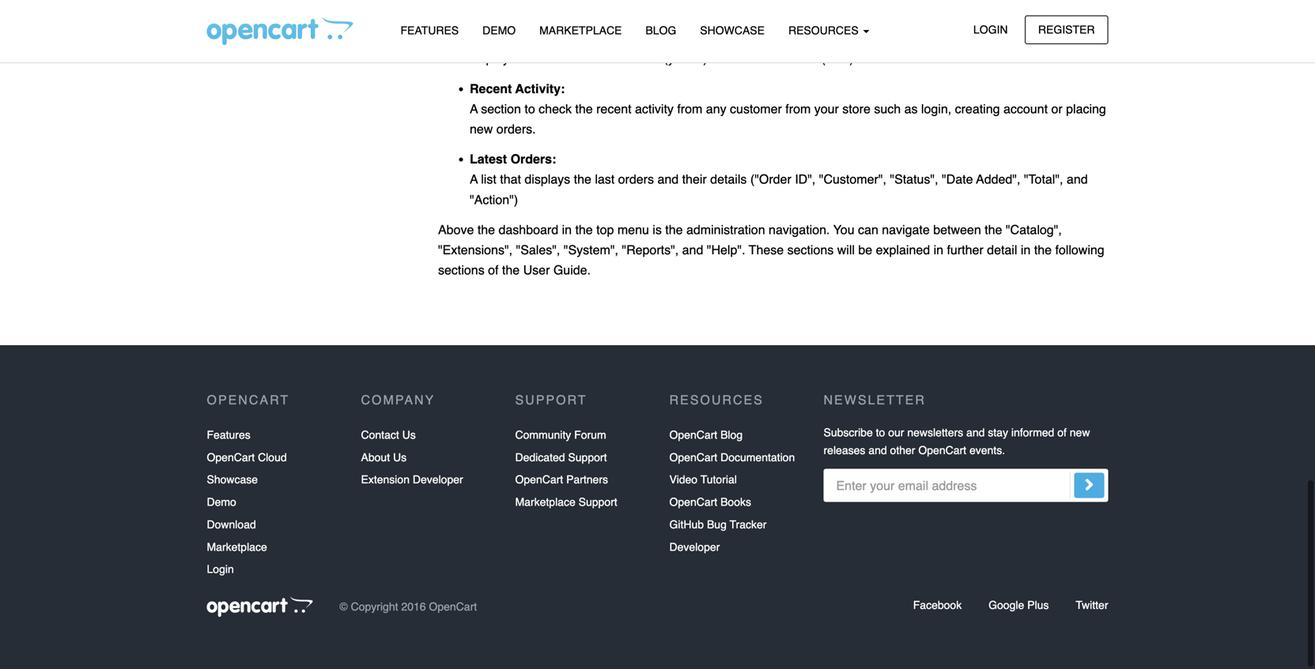 Task type: locate. For each thing, give the bounding box(es) containing it.
a inside recent activity: a section to check the recent activity from any customer from your store such as login, creating account or placing new orders.
[[470, 102, 478, 116]]

1 vertical spatial be
[[859, 243, 873, 257]]

in up ""system","
[[562, 223, 572, 237]]

resources up opencart blog
[[670, 393, 764, 408]]

displays down over
[[470, 51, 516, 66]]

0 horizontal spatial be
[[701, 31, 715, 46]]

1 horizontal spatial new
[[1070, 427, 1090, 439]]

0 vertical spatial orders
[[985, 11, 1021, 25]]

1 vertical spatial demo link
[[207, 492, 236, 514]]

be
[[701, 31, 715, 46], [859, 243, 873, 257]]

0 horizontal spatial can
[[677, 31, 698, 46]]

marketplace support link
[[515, 492, 618, 514]]

"sales",
[[516, 243, 560, 257]]

1 horizontal spatial value
[[1077, 31, 1107, 46]]

opencart left cloud
[[207, 451, 255, 464]]

0 vertical spatial demo link
[[471, 17, 528, 44]]

opencart for opencart
[[207, 393, 290, 408]]

and left 'their'
[[658, 172, 679, 187]]

0 horizontal spatial showcase link
[[207, 469, 258, 492]]

support up community
[[515, 393, 587, 408]]

0 vertical spatial showcase link
[[688, 17, 777, 44]]

opencart for opencart documentation
[[670, 451, 718, 464]]

opencart up opencart documentation
[[670, 429, 718, 442]]

2 a from the top
[[470, 102, 478, 116]]

marketplace down the "opencart partners" link
[[515, 496, 576, 509]]

2 total from the left
[[736, 51, 760, 66]]

the left top
[[575, 223, 593, 237]]

depending
[[851, 31, 910, 46]]

opencart down newsletters
[[919, 444, 967, 457]]

opencart down the dedicated
[[515, 474, 563, 487]]

sections down "extensions",
[[438, 263, 485, 278]]

us right about
[[393, 451, 407, 464]]

developer down github
[[670, 541, 720, 554]]

1 vertical spatial orders
[[618, 172, 654, 187]]

download
[[207, 519, 256, 532]]

1 horizontal spatial demo link
[[471, 17, 528, 44]]

is
[[517, 11, 526, 25], [598, 31, 607, 46], [653, 223, 662, 237]]

0 horizontal spatial the
[[529, 31, 551, 46]]

Enter your email address text field
[[824, 470, 1109, 503]]

0 vertical spatial new
[[470, 122, 493, 136]]

1 the from the left
[[529, 31, 551, 46]]

1 vertical spatial new
[[1070, 427, 1090, 439]]

1 vertical spatial marketplace
[[515, 496, 576, 509]]

range
[[952, 31, 985, 46]]

or left placing
[[1052, 102, 1063, 116]]

showcase link
[[688, 17, 777, 44], [207, 469, 258, 492]]

the left user
[[502, 263, 520, 278]]

the up time;
[[627, 11, 644, 25]]

and
[[1024, 11, 1045, 25], [711, 51, 732, 66], [658, 172, 679, 187], [1067, 172, 1088, 187], [682, 243, 703, 257], [967, 427, 985, 439], [869, 444, 887, 457]]

sections down navigation.
[[788, 243, 834, 257]]

2 vertical spatial marketplace
[[207, 541, 267, 554]]

between
[[934, 223, 981, 237]]

developer right extension
[[413, 474, 463, 487]]

login down download link
[[207, 564, 234, 576]]

to left the our
[[876, 427, 885, 439]]

marketplace down download link
[[207, 541, 267, 554]]

and inside above the dashboard in the top menu is the administration navigation. you can navigate between the "catalog", "extensions", "sales", "system", "reports", and "help". these sections will be explained in further detail in the following sections of the user guide.
[[682, 243, 703, 257]]

1 vertical spatial can
[[858, 223, 879, 237]]

1 horizontal spatial features
[[401, 24, 459, 37]]

the left the x on the top left of page
[[529, 31, 551, 46]]

0 vertical spatial marketplace
[[540, 24, 622, 37]]

1 horizontal spatial showcase link
[[688, 17, 777, 44]]

1 vertical spatial demo
[[207, 496, 236, 509]]

0 horizontal spatial blog
[[646, 24, 677, 37]]

features up opencart cloud at the left bottom
[[207, 429, 251, 442]]

"system",
[[564, 243, 619, 257]]

customers
[[1049, 11, 1107, 25]]

and right "total",
[[1067, 172, 1088, 187]]

informed
[[1012, 427, 1055, 439]]

new inside subscribe to our newsletters and stay informed of new releases and other opencart events.
[[1070, 427, 1090, 439]]

recent
[[596, 102, 632, 116]]

0 horizontal spatial features
[[207, 429, 251, 442]]

1 horizontal spatial or
[[1052, 102, 1063, 116]]

demo up 'download'
[[207, 496, 236, 509]]

opencart up opencart cloud at the left bottom
[[207, 393, 290, 408]]

of right number
[[587, 51, 597, 66]]

or right 'days,'
[[791, 31, 802, 46]]

0 vertical spatial features link
[[389, 17, 471, 44]]

new down section
[[470, 122, 493, 136]]

support up partners
[[568, 451, 607, 464]]

0 horizontal spatial displays
[[470, 51, 516, 66]]

demo link left provided
[[471, 17, 528, 44]]

to up depending
[[890, 11, 900, 25]]

contact
[[361, 429, 399, 442]]

1 horizontal spatial login
[[974, 23, 1008, 36]]

opencart up video tutorial
[[670, 451, 718, 464]]

github
[[670, 519, 704, 532]]

2 the from the left
[[1042, 31, 1064, 46]]

developer
[[413, 474, 463, 487], [670, 541, 720, 554]]

1 horizontal spatial blog
[[721, 429, 743, 442]]

features for demo
[[401, 24, 459, 37]]

1 horizontal spatial orders
[[985, 11, 1021, 25]]

the up months
[[793, 11, 810, 25]]

0 horizontal spatial showcase
[[207, 474, 258, 487]]

1 vertical spatial showcase
[[207, 474, 258, 487]]

total
[[601, 51, 625, 66], [736, 51, 760, 66]]

angle right image
[[1085, 476, 1094, 495]]

or
[[791, 31, 802, 46], [1052, 102, 1063, 116]]

1 vertical spatial displays
[[525, 172, 570, 187]]

their
[[682, 172, 707, 187]]

0 horizontal spatial demo
[[207, 496, 236, 509]]

©
[[340, 601, 348, 614]]

github bug tracker
[[670, 519, 767, 532]]

total down time;
[[601, 51, 625, 66]]

0 horizontal spatial login link
[[207, 559, 234, 581]]

"date
[[942, 172, 973, 187]]

resources up customers(blue).
[[789, 24, 862, 37]]

1 vertical spatial store
[[843, 102, 871, 116]]

can inside above the dashboard in the top menu is the administration navigation. you can navigate between the "catalog", "extensions", "sales", "system", "reports", and "help". these sections will be explained in further detail in the following sections of the user guide.
[[858, 223, 879, 237]]

displays down orders:
[[525, 172, 570, 187]]

2 vertical spatial support
[[579, 496, 618, 509]]

new right "informed"
[[1070, 427, 1090, 439]]

0 vertical spatial is
[[517, 11, 526, 25]]

a inside "latest orders: a list that displays the last orders and their details ("order id", "customer", "status", "date added", "total", and "action")"
[[470, 172, 478, 187]]

the up detail
[[985, 223, 1003, 237]]

1 vertical spatial us
[[393, 451, 407, 464]]

0 vertical spatial showcase
[[700, 24, 765, 37]]

1 horizontal spatial developer
[[670, 541, 720, 554]]

the left y
[[1042, 31, 1064, 46]]

is inside above the dashboard in the top menu is the administration navigation. you can navigate between the "catalog", "extensions", "sales", "system", "reports", and "help". these sections will be explained in further detail in the following sections of the user guide.
[[653, 223, 662, 237]]

orders up selected.
[[985, 11, 1021, 25]]

is down track
[[598, 31, 607, 46]]

0 horizontal spatial new
[[470, 122, 493, 136]]

marketplace
[[540, 24, 622, 37], [515, 496, 576, 509], [207, 541, 267, 554]]

0 vertical spatial sections
[[788, 243, 834, 257]]

login link right on
[[960, 15, 1022, 44]]

1 horizontal spatial showcase
[[700, 24, 765, 37]]

is up time.
[[517, 11, 526, 25]]

opencart partners
[[515, 474, 608, 487]]

documentation
[[721, 451, 795, 464]]

support down partners
[[579, 496, 618, 509]]

1 horizontal spatial the
[[1042, 31, 1064, 46]]

0 vertical spatial or
[[791, 31, 802, 46]]

demo for leftmost demo link
[[207, 496, 236, 509]]

tutorial
[[701, 474, 737, 487]]

1 horizontal spatial resources
[[789, 24, 862, 37]]

progress
[[726, 11, 775, 25]]

1 horizontal spatial marketplace link
[[528, 17, 634, 44]]

of right "informed"
[[1058, 427, 1067, 439]]

from
[[677, 102, 703, 116], [786, 102, 811, 116]]

to down activity:
[[525, 102, 535, 116]]

which
[[641, 31, 674, 46]]

the up "extensions",
[[478, 223, 495, 237]]

creating
[[955, 102, 1000, 116]]

1 horizontal spatial demo
[[483, 24, 516, 37]]

from left 'any'
[[677, 102, 703, 116]]

marketplace for marketplace support
[[515, 496, 576, 509]]

1 a from the top
[[470, 11, 478, 25]]

any
[[706, 102, 727, 116]]

us inside about us link
[[393, 451, 407, 464]]

login link down download link
[[207, 559, 234, 581]]

1 vertical spatial features link
[[207, 424, 251, 447]]

value right y
[[1077, 31, 1107, 46]]

as
[[905, 102, 918, 116]]

months
[[806, 31, 847, 46]]

blog up orders(yellow)
[[646, 24, 677, 37]]

the right check
[[575, 102, 593, 116]]

0 horizontal spatial is
[[517, 11, 526, 25]]

demo link up 'download'
[[207, 492, 236, 514]]

the left last
[[574, 172, 592, 187]]

opencart inside subscribe to our newsletters and stay informed of new releases and other opencart events.
[[919, 444, 967, 457]]

0 horizontal spatial value
[[564, 31, 594, 46]]

value
[[564, 31, 594, 46], [1077, 31, 1107, 46]]

login,
[[921, 102, 952, 116]]

the right on
[[931, 31, 949, 46]]

be left hours, on the right of the page
[[701, 31, 715, 46]]

of
[[779, 11, 789, 25], [971, 11, 981, 25], [587, 51, 597, 66], [488, 263, 499, 278], [1058, 427, 1067, 439]]

opencart image
[[207, 597, 313, 618]]

2 vertical spatial a
[[470, 172, 478, 187]]

blog up opencart documentation
[[721, 429, 743, 442]]

activity
[[635, 102, 674, 116]]

contact us link
[[361, 424, 416, 447]]

twitter
[[1076, 600, 1109, 612]]

0 horizontal spatial features link
[[207, 424, 251, 447]]

user
[[523, 263, 550, 278]]

the down "catalog",
[[1034, 243, 1052, 257]]

"total",
[[1024, 172, 1063, 187]]

0 vertical spatial login
[[974, 23, 1008, 36]]

1 vertical spatial features
[[207, 429, 251, 442]]

y
[[1067, 31, 1074, 46]]

store right your
[[843, 102, 871, 116]]

is up "reports",
[[653, 223, 662, 237]]

opencart up github
[[670, 496, 718, 509]]

community forum
[[515, 429, 606, 442]]

features link left graph at the left top of page
[[389, 17, 471, 44]]

sections
[[788, 243, 834, 257], [438, 263, 485, 278]]

1 vertical spatial a
[[470, 102, 478, 116]]

opencart documentation link
[[670, 447, 795, 469]]

a for recent activity:
[[470, 102, 478, 116]]

x
[[554, 31, 560, 46]]

to inside recent activity: a section to check the recent activity from any customer from your store such as login, creating account or placing new orders.
[[525, 102, 535, 116]]

blog
[[646, 24, 677, 37], [721, 429, 743, 442]]

can right "you"
[[858, 223, 879, 237]]

a up over
[[470, 11, 478, 25]]

in left further on the top of the page
[[934, 243, 944, 257]]

opencart
[[207, 393, 290, 408], [670, 429, 718, 442], [919, 444, 967, 457], [207, 451, 255, 464], [670, 451, 718, 464], [515, 474, 563, 487], [670, 496, 718, 509], [429, 601, 477, 614]]

twitter link
[[1076, 600, 1109, 612]]

0 vertical spatial a
[[470, 11, 478, 25]]

github bug tracker link
[[670, 514, 767, 537]]

0 vertical spatial features
[[401, 24, 459, 37]]

opencart right 2016
[[429, 601, 477, 614]]

can down chronological
[[677, 31, 698, 46]]

"reports",
[[622, 243, 679, 257]]

login right amount
[[974, 23, 1008, 36]]

check
[[539, 102, 572, 116]]

be inside above the dashboard in the top menu is the administration navigation. you can navigate between the "catalog", "extensions", "sales", "system", "reports", and "help". these sections will be explained in further detail in the following sections of the user guide.
[[859, 243, 873, 257]]

0 horizontal spatial login
[[207, 564, 234, 576]]

in
[[562, 223, 572, 237], [934, 243, 944, 257], [1021, 243, 1031, 257]]

value right the x on the top left of page
[[564, 31, 594, 46]]

total down hours, on the right of the page
[[736, 51, 760, 66]]

orders
[[985, 11, 1021, 25], [618, 172, 654, 187]]

store inside recent activity: a section to check the recent activity from any customer from your store such as login, creating account or placing new orders.
[[843, 102, 871, 116]]

latest orders: a list that displays the last orders and their details ("order id", "customer", "status", "date added", "total", and "action")
[[470, 152, 1088, 207]]

and left "help".
[[682, 243, 703, 257]]

placing
[[1066, 102, 1106, 116]]

partners
[[566, 474, 608, 487]]

1 horizontal spatial displays
[[525, 172, 570, 187]]

a left list
[[470, 172, 478, 187]]

store up months
[[814, 11, 842, 25]]

0 horizontal spatial developer
[[413, 474, 463, 487]]

demo
[[483, 24, 516, 37], [207, 496, 236, 509]]

opencart for opencart partners
[[515, 474, 563, 487]]

marketplace link down 'download'
[[207, 537, 267, 559]]

0 horizontal spatial or
[[791, 31, 802, 46]]

stay
[[988, 427, 1008, 439]]

us inside the contact us link
[[402, 429, 416, 442]]

0 horizontal spatial marketplace link
[[207, 537, 267, 559]]

resources
[[789, 24, 862, 37], [670, 393, 764, 408]]

marketplace up number
[[540, 24, 622, 37]]

orders right last
[[618, 172, 654, 187]]

showcase for top the showcase link
[[700, 24, 765, 37]]

a down recent
[[470, 102, 478, 116]]

your
[[815, 102, 839, 116]]

features link
[[389, 17, 471, 44], [207, 424, 251, 447]]

in down "catalog",
[[1021, 243, 1031, 257]]

us right contact
[[402, 429, 416, 442]]

1 value from the left
[[564, 31, 594, 46]]

be right "will"
[[859, 243, 873, 257]]

0 horizontal spatial store
[[814, 11, 842, 25]]

2 from from the left
[[786, 102, 811, 116]]

orders:
[[511, 152, 556, 167]]

1 horizontal spatial be
[[859, 243, 873, 257]]

1 horizontal spatial store
[[843, 102, 871, 116]]

amount
[[925, 11, 967, 25]]

0 horizontal spatial orders
[[618, 172, 654, 187]]

0 vertical spatial can
[[677, 31, 698, 46]]

1 vertical spatial sections
[[438, 263, 485, 278]]

developer link
[[670, 537, 720, 559]]

marketplace link up number
[[528, 17, 634, 44]]

releases
[[824, 444, 866, 457]]

1 horizontal spatial total
[[736, 51, 760, 66]]

a for latest orders:
[[470, 172, 478, 187]]

of down "extensions",
[[488, 263, 499, 278]]

features link up opencart cloud at the left bottom
[[207, 424, 251, 447]]

support inside 'link'
[[568, 451, 607, 464]]

1 horizontal spatial can
[[858, 223, 879, 237]]

0 vertical spatial demo
[[483, 24, 516, 37]]

from left your
[[786, 102, 811, 116]]

0 vertical spatial developer
[[413, 474, 463, 487]]

2 horizontal spatial is
[[653, 223, 662, 237]]

0 vertical spatial be
[[701, 31, 715, 46]]

2 vertical spatial is
[[653, 223, 662, 237]]

top
[[597, 223, 614, 237]]

1 vertical spatial or
[[1052, 102, 1063, 116]]

features left over
[[401, 24, 459, 37]]

demo left provided
[[483, 24, 516, 37]]

contact us
[[361, 429, 416, 442]]

bug
[[707, 519, 727, 532]]

0 horizontal spatial from
[[677, 102, 703, 116]]

blog link
[[634, 17, 688, 44]]

1 horizontal spatial features link
[[389, 17, 471, 44]]

1 horizontal spatial login link
[[960, 15, 1022, 44]]

and up events.
[[967, 427, 985, 439]]

0 vertical spatial us
[[402, 429, 416, 442]]

1 vertical spatial is
[[598, 31, 607, 46]]

3 a from the top
[[470, 172, 478, 187]]

the
[[529, 31, 551, 46], [1042, 31, 1064, 46]]

0 vertical spatial displays
[[470, 51, 516, 66]]

days,
[[757, 31, 788, 46]]

0 vertical spatial store
[[814, 11, 842, 25]]



Task type: vqa. For each thing, say whether or not it's contained in the screenshot.
Developer Guide LINK
no



Task type: describe. For each thing, give the bounding box(es) containing it.
"status",
[[890, 172, 939, 187]]

demo for rightmost demo link
[[483, 24, 516, 37]]

details
[[710, 172, 747, 187]]

events.
[[970, 444, 1005, 457]]

about us link
[[361, 447, 407, 469]]

chronological
[[648, 11, 722, 25]]

marketplace support
[[515, 496, 618, 509]]

google
[[989, 600, 1025, 612]]

"action")
[[470, 192, 518, 207]]

store inside a graph is provided to track the chronological progress of the store relative to the amount of orders and customers over time. the x value is time; which can be hours, days, or months depending on the range selected. the y value displays the number of total orders(yellow) and total customers(blue).
[[814, 11, 842, 25]]

guide.
[[554, 263, 591, 278]]

the up "reports",
[[665, 223, 683, 237]]

opencart for opencart cloud
[[207, 451, 255, 464]]

dedicated support link
[[515, 447, 607, 469]]

of up 'days,'
[[779, 11, 789, 25]]

following
[[1056, 243, 1105, 257]]

1 vertical spatial showcase link
[[207, 469, 258, 492]]

these
[[749, 243, 784, 257]]

2 horizontal spatial in
[[1021, 243, 1031, 257]]

opencart for opencart books
[[670, 496, 718, 509]]

new inside recent activity: a section to check the recent activity from any customer from your store such as login, creating account or placing new orders.
[[470, 122, 493, 136]]

0 horizontal spatial demo link
[[207, 492, 236, 514]]

above
[[438, 223, 474, 237]]

extension developer link
[[361, 469, 463, 492]]

1 vertical spatial login
[[207, 564, 234, 576]]

"catalog",
[[1006, 223, 1062, 237]]

1 total from the left
[[601, 51, 625, 66]]

explained
[[876, 243, 930, 257]]

2 value from the left
[[1077, 31, 1107, 46]]

subscribe
[[824, 427, 873, 439]]

copyright
[[351, 601, 398, 614]]

subscribe to our newsletters and stay informed of new releases and other opencart events.
[[824, 427, 1090, 457]]

further
[[947, 243, 984, 257]]

download link
[[207, 514, 256, 537]]

support for dedicated
[[568, 451, 607, 464]]

support for marketplace
[[579, 496, 618, 509]]

marketplace for topmost the marketplace link
[[540, 24, 622, 37]]

recent
[[470, 81, 512, 96]]

added",
[[976, 172, 1021, 187]]

1 vertical spatial resources
[[670, 393, 764, 408]]

our
[[888, 427, 904, 439]]

above the dashboard in the top menu is the administration navigation. you can navigate between the "catalog", "extensions", "sales", "system", "reports", and "help". these sections will be explained in further detail in the following sections of the user guide.
[[438, 223, 1105, 278]]

the inside "latest orders: a list that displays the last orders and their details ("order id", "customer", "status", "date added", "total", and "action")"
[[574, 172, 592, 187]]

opencart blog
[[670, 429, 743, 442]]

features link for demo
[[389, 17, 471, 44]]

0 horizontal spatial sections
[[438, 263, 485, 278]]

other
[[890, 444, 916, 457]]

or inside a graph is provided to track the chronological progress of the store relative to the amount of orders and customers over time. the x value is time; which can be hours, days, or months depending on the range selected. the y value displays the number of total orders(yellow) and total customers(blue).
[[791, 31, 802, 46]]

section
[[481, 102, 521, 116]]

about us
[[361, 451, 407, 464]]

orders inside a graph is provided to track the chronological progress of the store relative to the amount of orders and customers over time. the x value is time; which can be hours, days, or months depending on the range selected. the y value displays the number of total orders(yellow) and total customers(blue).
[[985, 11, 1021, 25]]

to left track
[[582, 11, 592, 25]]

opencart - open source shopping cart solution image
[[207, 17, 353, 45]]

hours,
[[719, 31, 754, 46]]

1 horizontal spatial is
[[598, 31, 607, 46]]

forum
[[574, 429, 606, 442]]

0 vertical spatial support
[[515, 393, 587, 408]]

tracker
[[730, 519, 767, 532]]

on
[[914, 31, 928, 46]]

number
[[540, 51, 583, 66]]

us for about us
[[393, 451, 407, 464]]

1 vertical spatial blog
[[721, 429, 743, 442]]

time;
[[610, 31, 638, 46]]

last
[[595, 172, 615, 187]]

a inside a graph is provided to track the chronological progress of the store relative to the amount of orders and customers over time. the x value is time; which can be hours, days, or months depending on the range selected. the y value displays the number of total orders(yellow) and total customers(blue).
[[470, 11, 478, 25]]

cloud
[[258, 451, 287, 464]]

register link
[[1025, 15, 1109, 44]]

orders(yellow)
[[628, 51, 708, 66]]

opencart books link
[[670, 492, 751, 514]]

be inside a graph is provided to track the chronological progress of the store relative to the amount of orders and customers over time. the x value is time; which can be hours, days, or months depending on the range selected. the y value displays the number of total orders(yellow) and total customers(blue).
[[701, 31, 715, 46]]

about
[[361, 451, 390, 464]]

resources link
[[777, 17, 882, 44]]

dedicated
[[515, 451, 565, 464]]

"customer",
[[819, 172, 887, 187]]

displays inside "latest orders: a list that displays the last orders and their details ("order id", "customer", "status", "date added", "total", and "action")"
[[525, 172, 570, 187]]

0 vertical spatial blog
[[646, 24, 677, 37]]

register
[[1039, 23, 1095, 36]]

extension developer
[[361, 474, 463, 487]]

or inside recent activity: a section to check the recent activity from any customer from your store such as login, creating account or placing new orders.
[[1052, 102, 1063, 116]]

1 horizontal spatial sections
[[788, 243, 834, 257]]

customers(blue).
[[763, 51, 857, 66]]

newsletter
[[824, 393, 926, 408]]

"help".
[[707, 243, 746, 257]]

a graph is provided to track the chronological progress of the store relative to the amount of orders and customers over time. the x value is time; which can be hours, days, or months depending on the range selected. the y value displays the number of total orders(yellow) and total customers(blue).
[[470, 11, 1107, 66]]

video tutorial link
[[670, 469, 737, 492]]

dashboard
[[499, 223, 559, 237]]

0 vertical spatial marketplace link
[[528, 17, 634, 44]]

navigate
[[882, 223, 930, 237]]

and left other
[[869, 444, 887, 457]]

orders inside "latest orders: a list that displays the last orders and their details ("order id", "customer", "status", "date added", "total", and "action")"
[[618, 172, 654, 187]]

2016
[[401, 601, 426, 614]]

the up on
[[904, 11, 922, 25]]

of inside above the dashboard in the top menu is the administration navigation. you can navigate between the "catalog", "extensions", "sales", "system", "reports", and "help". these sections will be explained in further detail in the following sections of the user guide.
[[488, 263, 499, 278]]

and up selected.
[[1024, 11, 1045, 25]]

opencart books
[[670, 496, 751, 509]]

that
[[500, 172, 521, 187]]

1 vertical spatial marketplace link
[[207, 537, 267, 559]]

track
[[596, 11, 623, 25]]

community forum link
[[515, 424, 606, 447]]

of up the 'range'
[[971, 11, 981, 25]]

© copyright 2016 opencart
[[340, 601, 477, 614]]

can inside a graph is provided to track the chronological progress of the store relative to the amount of orders and customers over time. the x value is time; which can be hours, days, or months depending on the range selected. the y value displays the number of total orders(yellow) and total customers(blue).
[[677, 31, 698, 46]]

1 horizontal spatial in
[[934, 243, 944, 257]]

to inside subscribe to our newsletters and stay informed of new releases and other opencart events.
[[876, 427, 885, 439]]

showcase for the showcase link to the bottom
[[207, 474, 258, 487]]

us for contact us
[[402, 429, 416, 442]]

orders.
[[497, 122, 536, 136]]

opencart for opencart blog
[[670, 429, 718, 442]]

community
[[515, 429, 571, 442]]

0 vertical spatial resources
[[789, 24, 862, 37]]

marketplace for the bottommost the marketplace link
[[207, 541, 267, 554]]

of inside subscribe to our newsletters and stay informed of new releases and other opencart events.
[[1058, 427, 1067, 439]]

and down hours, on the right of the page
[[711, 51, 732, 66]]

"extensions",
[[438, 243, 513, 257]]

("order
[[751, 172, 792, 187]]

0 vertical spatial login link
[[960, 15, 1022, 44]]

opencart documentation
[[670, 451, 795, 464]]

google plus
[[989, 600, 1049, 612]]

graph
[[481, 11, 513, 25]]

latest
[[470, 152, 507, 167]]

recent activity: a section to check the recent activity from any customer from your store such as login, creating account or placing new orders.
[[470, 81, 1106, 136]]

account
[[1004, 102, 1048, 116]]

features link for opencart cloud
[[207, 424, 251, 447]]

navigation.
[[769, 223, 830, 237]]

opencart blog link
[[670, 424, 743, 447]]

1 vertical spatial login link
[[207, 559, 234, 581]]

google plus link
[[989, 600, 1049, 612]]

displays inside a graph is provided to track the chronological progress of the store relative to the amount of orders and customers over time. the x value is time; which can be hours, days, or months depending on the range selected. the y value displays the number of total orders(yellow) and total customers(blue).
[[470, 51, 516, 66]]

1 from from the left
[[677, 102, 703, 116]]

0 horizontal spatial in
[[562, 223, 572, 237]]

features for opencart cloud
[[207, 429, 251, 442]]

opencart cloud
[[207, 451, 287, 464]]

the down time.
[[519, 51, 537, 66]]

menu
[[618, 223, 649, 237]]

books
[[721, 496, 751, 509]]

the inside recent activity: a section to check the recent activity from any customer from your store such as login, creating account or placing new orders.
[[575, 102, 593, 116]]

id",
[[795, 172, 816, 187]]



